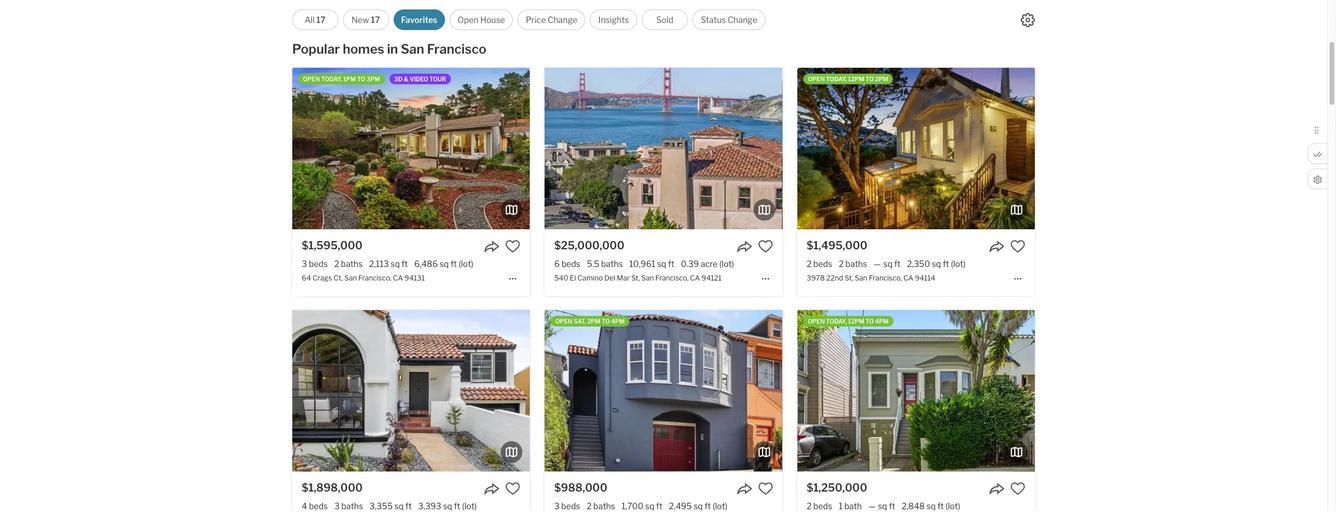 Task type: describe. For each thing, give the bounding box(es) containing it.
Insights radio
[[590, 9, 637, 30]]

64
[[302, 274, 311, 283]]

&
[[404, 75, 409, 83]]

2 photo of 3978 22nd st, san francisco, ca 94114 image from the left
[[797, 68, 1035, 229]]

baths for $1,495,000
[[846, 259, 867, 269]]

camino
[[578, 274, 603, 283]]

favorite button checkbox for $1,595,000
[[505, 239, 521, 254]]

4pm for $1,250,000
[[875, 318, 889, 325]]

2 photo of 3941 23rd st, san francisco, ca 94114 image from the left
[[797, 310, 1035, 472]]

0.39 acre (lot)
[[681, 259, 734, 269]]

beds for $1,595,000
[[309, 259, 328, 269]]

1 photo of 687 london st, san francisco, ca 94112 image from the left
[[307, 310, 545, 472]]

open today, 1pm to 3pm
[[303, 75, 380, 83]]

2,113 sq ft
[[369, 259, 408, 269]]

12pm for $1,250,000
[[848, 318, 865, 325]]

2 ca from the left
[[690, 274, 700, 283]]

1 photo of 3941 23rd st, san francisco, ca 94114 image from the left
[[560, 310, 797, 472]]

open for $1,250,000
[[808, 318, 825, 325]]

Price Change radio
[[518, 9, 586, 30]]

open for $988,000
[[555, 318, 572, 325]]

favorite button image for $1,495,000
[[1010, 239, 1026, 254]]

open today, 12pm to 2pm
[[808, 75, 889, 83]]

sq for —
[[883, 259, 893, 269]]

sq for 10,961
[[657, 259, 666, 269]]

2 photo of 540 el camino del mar st, san francisco, ca 94121 image from the left
[[545, 68, 783, 229]]

video
[[410, 75, 428, 83]]

change for status change
[[728, 15, 757, 25]]

sold
[[656, 15, 674, 25]]

3 photo of 3978 22nd st, san francisco, ca 94114 image from the left
[[1035, 68, 1273, 229]]

(lot) for $1,495,000
[[951, 259, 966, 269]]

2 for $1,495,000
[[839, 259, 844, 269]]

$1,250,000
[[807, 482, 867, 494]]

5.5
[[587, 259, 599, 269]]

2 baths for $1,495,000
[[839, 259, 867, 269]]

change for price change
[[548, 15, 577, 25]]

4pm for $988,000
[[611, 318, 625, 325]]

2 francisco, from the left
[[656, 274, 689, 283]]

favorite button checkbox for $1,250,000
[[1010, 481, 1026, 497]]

2 photo of 64 crags ct, san francisco, ca 94131 image from the left
[[292, 68, 530, 229]]

1 photo of 64 crags ct, san francisco, ca 94131 image from the left
[[55, 68, 292, 229]]

house
[[480, 15, 505, 25]]

san for popular
[[401, 41, 424, 57]]

favorite button image for $988,000
[[758, 481, 773, 497]]

new 17
[[352, 15, 380, 25]]

today, for $1,495,000
[[826, 75, 847, 83]]

3 beds
[[302, 259, 328, 269]]

to for $1,250,000
[[866, 318, 874, 325]]

today, for $1,595,000
[[321, 75, 342, 83]]

2 beds
[[807, 259, 832, 269]]

open sat, 2pm to 4pm
[[555, 318, 625, 325]]

2 for $1,595,000
[[334, 259, 339, 269]]

New radio
[[343, 9, 389, 30]]

6
[[554, 259, 560, 269]]

2 st, from the left
[[845, 274, 853, 283]]

open for $1,595,000
[[303, 75, 320, 83]]

all
[[305, 15, 315, 25]]

acre
[[701, 259, 718, 269]]

94114
[[915, 274, 935, 283]]

sq for 2,350
[[932, 259, 941, 269]]

popular
[[292, 41, 340, 57]]

to for $1,595,000
[[357, 75, 365, 83]]

2 photo of 687 london st, san francisco, ca 94112 image from the left
[[545, 310, 783, 472]]

sq for 2,113
[[391, 259, 400, 269]]

(lot) for $1,595,000
[[459, 259, 474, 269]]

ft for 2,113 sq ft
[[402, 259, 408, 269]]

status change
[[701, 15, 757, 25]]

insights
[[598, 15, 629, 25]]

ft for 2,350 sq ft (lot)
[[943, 259, 949, 269]]

favorite button checkbox for $988,000
[[758, 481, 773, 497]]

3978
[[807, 274, 825, 283]]

3d
[[394, 75, 402, 83]]

popular homes in san francisco
[[292, 41, 487, 57]]

3d & video tour
[[394, 75, 446, 83]]

1 st, from the left
[[631, 274, 640, 283]]

1pm
[[343, 75, 356, 83]]

2,113
[[369, 259, 389, 269]]

540
[[554, 274, 568, 283]]

san down 10,961 sq ft
[[641, 274, 654, 283]]

to for $1,495,000
[[866, 75, 874, 83]]

baths for $1,595,000
[[341, 259, 363, 269]]

1 photo of 3978 22nd st, san francisco, ca 94114 image from the left
[[560, 68, 797, 229]]

all 17
[[305, 15, 326, 25]]

status
[[701, 15, 726, 25]]



Task type: vqa. For each thing, say whether or not it's contained in the screenshot.
favorite button image corresponding to $1,898,000
yes



Task type: locate. For each thing, give the bounding box(es) containing it.
favorite button checkbox for $1,495,000
[[1010, 239, 1026, 254]]

francisco, down 2,113
[[358, 274, 391, 283]]

ca for $1,495,000
[[904, 274, 914, 283]]

st,
[[631, 274, 640, 283], [845, 274, 853, 283]]

0.39
[[681, 259, 699, 269]]

favorite button image
[[758, 239, 773, 254], [1010, 239, 1026, 254], [505, 481, 521, 497], [758, 481, 773, 497]]

22nd
[[826, 274, 843, 283]]

5 ft from the left
[[943, 259, 949, 269]]

2 12pm from the top
[[848, 318, 865, 325]]

favorite button checkbox
[[505, 481, 521, 497], [1010, 481, 1026, 497]]

1 horizontal spatial change
[[728, 15, 757, 25]]

2 up "3978"
[[807, 259, 812, 269]]

1 photo of 657 los palmos dr, san francisco, ca 94127 image from the left
[[55, 310, 292, 472]]

ca
[[393, 274, 403, 283], [690, 274, 700, 283], [904, 274, 914, 283]]

2 baths from the left
[[601, 259, 623, 269]]

2 2 baths from the left
[[839, 259, 867, 269]]

baths up "del"
[[601, 259, 623, 269]]

ft
[[402, 259, 408, 269], [451, 259, 457, 269], [668, 259, 674, 269], [894, 259, 901, 269], [943, 259, 949, 269]]

option group
[[292, 9, 766, 30]]

open house
[[458, 15, 505, 25]]

1 sq from the left
[[391, 259, 400, 269]]

ft for — sq ft
[[894, 259, 901, 269]]

2 baths up ct,
[[334, 259, 363, 269]]

17
[[316, 15, 326, 25], [371, 15, 380, 25]]

sq right 6,486
[[440, 259, 449, 269]]

francisco
[[427, 41, 487, 57]]

2 sq from the left
[[440, 259, 449, 269]]

sq right 2,350 at the right bottom of page
[[932, 259, 941, 269]]

17 for all 17
[[316, 15, 326, 25]]

2 beds from the left
[[562, 259, 580, 269]]

2 baths for $1,595,000
[[334, 259, 363, 269]]

Open House radio
[[450, 9, 513, 30]]

3 francisco, from the left
[[869, 274, 902, 283]]

ft right 2,350 at the right bottom of page
[[943, 259, 949, 269]]

10,961
[[629, 259, 655, 269]]

3 photo of 687 london st, san francisco, ca 94112 image from the left
[[782, 310, 1020, 472]]

to
[[357, 75, 365, 83], [866, 75, 874, 83], [602, 318, 610, 325], [866, 318, 874, 325]]

1 horizontal spatial favorite button image
[[1010, 481, 1026, 497]]

0 horizontal spatial favorite button image
[[505, 239, 521, 254]]

ca left 94131
[[393, 274, 403, 283]]

favorite button image for $1,595,000
[[505, 239, 521, 254]]

ft up 94131
[[402, 259, 408, 269]]

3 2 from the left
[[839, 259, 844, 269]]

0 horizontal spatial 2 baths
[[334, 259, 363, 269]]

4 sq from the left
[[883, 259, 893, 269]]

sq
[[391, 259, 400, 269], [440, 259, 449, 269], [657, 259, 666, 269], [883, 259, 893, 269], [932, 259, 941, 269]]

sat,
[[574, 318, 586, 325]]

favorite button checkbox
[[505, 239, 521, 254], [758, 239, 773, 254], [1010, 239, 1026, 254], [758, 481, 773, 497]]

1 2 from the left
[[334, 259, 339, 269]]

94121
[[702, 274, 722, 283]]

1 2 baths from the left
[[334, 259, 363, 269]]

1 horizontal spatial ca
[[690, 274, 700, 283]]

open today, 12pm to 4pm
[[808, 318, 889, 325]]

favorite button image for $1,250,000
[[1010, 481, 1026, 497]]

2 horizontal spatial baths
[[846, 259, 867, 269]]

(lot) right acre
[[719, 259, 734, 269]]

beds for $25,000,000
[[562, 259, 580, 269]]

beds right 3
[[309, 259, 328, 269]]

el
[[570, 274, 576, 283]]

0 horizontal spatial change
[[548, 15, 577, 25]]

2 change from the left
[[728, 15, 757, 25]]

17 inside "all" radio
[[316, 15, 326, 25]]

beds for $1,495,000
[[813, 259, 832, 269]]

3 (lot) from the left
[[951, 259, 966, 269]]

today, for $1,250,000
[[826, 318, 847, 325]]

17 for new 17
[[371, 15, 380, 25]]

$988,000
[[554, 482, 607, 494]]

1 change from the left
[[548, 15, 577, 25]]

17 right all
[[316, 15, 326, 25]]

sq right "10,961" on the bottom of page
[[657, 259, 666, 269]]

1 horizontal spatial 4pm
[[875, 318, 889, 325]]

2,350 sq ft (lot)
[[907, 259, 966, 269]]

1 favorite button checkbox from the left
[[505, 481, 521, 497]]

10,961 sq ft
[[629, 259, 674, 269]]

17 right the "new"
[[371, 15, 380, 25]]

ft for 10,961 sq ft
[[668, 259, 674, 269]]

1 horizontal spatial 2
[[807, 259, 812, 269]]

photo of 657 los palmos dr, san francisco, ca 94127 image
[[55, 310, 292, 472], [292, 310, 530, 472], [530, 310, 768, 472]]

3 photo of 540 el camino del mar st, san francisco, ca 94121 image from the left
[[782, 68, 1020, 229]]

2 up ct,
[[334, 259, 339, 269]]

(lot)
[[459, 259, 474, 269], [719, 259, 734, 269], [951, 259, 966, 269]]

3 beds from the left
[[813, 259, 832, 269]]

sq right —
[[883, 259, 893, 269]]

change right status
[[728, 15, 757, 25]]

price
[[526, 15, 546, 25]]

2 horizontal spatial francisco,
[[869, 274, 902, 283]]

0 vertical spatial 12pm
[[848, 75, 865, 83]]

0 horizontal spatial francisco,
[[358, 274, 391, 283]]

1 beds from the left
[[309, 259, 328, 269]]

baths up 3978 22nd st, san francisco, ca 94114
[[846, 259, 867, 269]]

12pm for $1,495,000
[[848, 75, 865, 83]]

san for 3978
[[855, 274, 867, 283]]

1 ca from the left
[[393, 274, 403, 283]]

Favorites radio
[[394, 9, 445, 30]]

favorite button image for $25,000,000
[[758, 239, 773, 254]]

0 horizontal spatial st,
[[631, 274, 640, 283]]

ft right —
[[894, 259, 901, 269]]

francisco, down 0.39
[[656, 274, 689, 283]]

change right price
[[548, 15, 577, 25]]

beds right 6
[[562, 259, 580, 269]]

3 photo of 64 crags ct, san francisco, ca 94131 image from the left
[[530, 68, 768, 229]]

0 vertical spatial favorite button image
[[505, 239, 521, 254]]

3pm
[[367, 75, 380, 83]]

1 horizontal spatial favorite button checkbox
[[1010, 481, 1026, 497]]

5.5 baths
[[587, 259, 623, 269]]

price change
[[526, 15, 577, 25]]

0 horizontal spatial beds
[[309, 259, 328, 269]]

in
[[387, 41, 398, 57]]

san right ct,
[[344, 274, 357, 283]]

0 horizontal spatial (lot)
[[459, 259, 474, 269]]

1 17 from the left
[[316, 15, 326, 25]]

0 horizontal spatial baths
[[341, 259, 363, 269]]

540 el camino del mar st, san francisco, ca 94121
[[554, 274, 722, 283]]

$1,595,000
[[302, 239, 363, 252]]

17 inside new option
[[371, 15, 380, 25]]

1 4pm from the left
[[611, 318, 625, 325]]

6 beds
[[554, 259, 580, 269]]

6,486
[[414, 259, 438, 269]]

4pm right sat,
[[611, 318, 625, 325]]

mar
[[617, 274, 630, 283]]

homes
[[343, 41, 384, 57]]

4pm
[[611, 318, 625, 325], [875, 318, 889, 325]]

0 horizontal spatial 2
[[334, 259, 339, 269]]

(lot) right 2,350 at the right bottom of page
[[951, 259, 966, 269]]

3978 22nd st, san francisco, ca 94114
[[807, 274, 935, 283]]

1 horizontal spatial 17
[[371, 15, 380, 25]]

2pm
[[875, 75, 889, 83], [587, 318, 601, 325]]

photo of 3941 23rd st, san francisco, ca 94114 image
[[560, 310, 797, 472], [797, 310, 1035, 472], [1035, 310, 1273, 472]]

0 horizontal spatial 2pm
[[587, 318, 601, 325]]

2 horizontal spatial beds
[[813, 259, 832, 269]]

$1,898,000
[[302, 482, 363, 494]]

baths for $25,000,000
[[601, 259, 623, 269]]

open
[[458, 15, 479, 25]]

2 horizontal spatial (lot)
[[951, 259, 966, 269]]

3 sq from the left
[[657, 259, 666, 269]]

2 baths
[[334, 259, 363, 269], [839, 259, 867, 269]]

ct,
[[334, 274, 343, 283]]

open for $1,495,000
[[808, 75, 825, 83]]

3 baths from the left
[[846, 259, 867, 269]]

1 (lot) from the left
[[459, 259, 474, 269]]

5 sq from the left
[[932, 259, 941, 269]]

2 favorite button checkbox from the left
[[1010, 481, 1026, 497]]

san
[[401, 41, 424, 57], [344, 274, 357, 283], [641, 274, 654, 283], [855, 274, 867, 283]]

4 ft from the left
[[894, 259, 901, 269]]

3 ft from the left
[[668, 259, 674, 269]]

francisco, for $1,495,000
[[869, 274, 902, 283]]

francisco, for $1,595,000
[[358, 274, 391, 283]]

(lot) right 6,486
[[459, 259, 474, 269]]

crags
[[313, 274, 332, 283]]

ca left 94114
[[904, 274, 914, 283]]

0 vertical spatial 2pm
[[875, 75, 889, 83]]

$1,495,000
[[807, 239, 868, 252]]

del
[[604, 274, 615, 283]]

photo of 540 el camino del mar st, san francisco, ca 94121 image
[[307, 68, 545, 229], [545, 68, 783, 229], [782, 68, 1020, 229]]

francisco, down — sq ft
[[869, 274, 902, 283]]

change inside the price change 'option'
[[548, 15, 577, 25]]

change inside the "status change" option
[[728, 15, 757, 25]]

3 photo of 3941 23rd st, san francisco, ca 94114 image from the left
[[1035, 310, 1273, 472]]

— sq ft
[[874, 259, 901, 269]]

change
[[548, 15, 577, 25], [728, 15, 757, 25]]

2 baths up 3978 22nd st, san francisco, ca 94114
[[839, 259, 867, 269]]

1 photo of 540 el camino del mar st, san francisco, ca 94121 image from the left
[[307, 68, 545, 229]]

1 horizontal spatial 2pm
[[875, 75, 889, 83]]

favorite button checkbox for $1,898,000
[[505, 481, 521, 497]]

12pm
[[848, 75, 865, 83], [848, 318, 865, 325]]

option group containing all
[[292, 9, 766, 30]]

san right in
[[401, 41, 424, 57]]

favorites
[[401, 15, 437, 25]]

francisco,
[[358, 274, 391, 283], [656, 274, 689, 283], [869, 274, 902, 283]]

2 ft from the left
[[451, 259, 457, 269]]

0 horizontal spatial 17
[[316, 15, 326, 25]]

favorite button image for $1,898,000
[[505, 481, 521, 497]]

san right 22nd
[[855, 274, 867, 283]]

2 horizontal spatial 2
[[839, 259, 844, 269]]

ft for 6,486 sq ft (lot)
[[451, 259, 457, 269]]

tour
[[429, 75, 446, 83]]

beds up "3978"
[[813, 259, 832, 269]]

new
[[352, 15, 369, 25]]

0 horizontal spatial favorite button checkbox
[[505, 481, 521, 497]]

3
[[302, 259, 307, 269]]

1 horizontal spatial 2 baths
[[839, 259, 867, 269]]

favorite button checkbox for $25,000,000
[[758, 239, 773, 254]]

to for $988,000
[[602, 318, 610, 325]]

1 horizontal spatial beds
[[562, 259, 580, 269]]

1 12pm from the top
[[848, 75, 865, 83]]

2 photo of 657 los palmos dr, san francisco, ca 94127 image from the left
[[292, 310, 530, 472]]

1 horizontal spatial st,
[[845, 274, 853, 283]]

1 horizontal spatial baths
[[601, 259, 623, 269]]

2 4pm from the left
[[875, 318, 889, 325]]

1 ft from the left
[[402, 259, 408, 269]]

2 up 22nd
[[839, 259, 844, 269]]

1 horizontal spatial (lot)
[[719, 259, 734, 269]]

beds
[[309, 259, 328, 269], [562, 259, 580, 269], [813, 259, 832, 269]]

baths
[[341, 259, 363, 269], [601, 259, 623, 269], [846, 259, 867, 269]]

94131
[[405, 274, 425, 283]]

ft left 0.39
[[668, 259, 674, 269]]

4pm down 3978 22nd st, san francisco, ca 94114
[[875, 318, 889, 325]]

3 photo of 657 los palmos dr, san francisco, ca 94127 image from the left
[[530, 310, 768, 472]]

1 vertical spatial 2pm
[[587, 318, 601, 325]]

$25,000,000
[[554, 239, 625, 252]]

2,350
[[907, 259, 930, 269]]

baths up 64 crags ct, san francisco, ca 94131
[[341, 259, 363, 269]]

2 2 from the left
[[807, 259, 812, 269]]

open
[[303, 75, 320, 83], [808, 75, 825, 83], [555, 318, 572, 325], [808, 318, 825, 325]]

64 crags ct, san francisco, ca 94131
[[302, 274, 425, 283]]

ca down 0.39
[[690, 274, 700, 283]]

st, right 22nd
[[845, 274, 853, 283]]

sq right 2,113
[[391, 259, 400, 269]]

san for 64
[[344, 274, 357, 283]]

All radio
[[292, 9, 338, 30]]

6,486 sq ft (lot)
[[414, 259, 474, 269]]

photo of 687 london st, san francisco, ca 94112 image
[[307, 310, 545, 472], [545, 310, 783, 472], [782, 310, 1020, 472]]

2 (lot) from the left
[[719, 259, 734, 269]]

photo of 3978 22nd st, san francisco, ca 94114 image
[[560, 68, 797, 229], [797, 68, 1035, 229], [1035, 68, 1273, 229]]

Status Change radio
[[693, 9, 766, 30]]

2 horizontal spatial ca
[[904, 274, 914, 283]]

1 baths from the left
[[341, 259, 363, 269]]

Sold radio
[[642, 9, 688, 30]]

—
[[874, 259, 881, 269]]

1 vertical spatial favorite button image
[[1010, 481, 1026, 497]]

favorite button image
[[505, 239, 521, 254], [1010, 481, 1026, 497]]

2 17 from the left
[[371, 15, 380, 25]]

photo of 64 crags ct, san francisco, ca 94131 image
[[55, 68, 292, 229], [292, 68, 530, 229], [530, 68, 768, 229]]

today,
[[321, 75, 342, 83], [826, 75, 847, 83], [826, 318, 847, 325]]

0 horizontal spatial 4pm
[[611, 318, 625, 325]]

2
[[334, 259, 339, 269], [807, 259, 812, 269], [839, 259, 844, 269]]

ft right 6,486
[[451, 259, 457, 269]]

sq for 6,486
[[440, 259, 449, 269]]

0 horizontal spatial ca
[[393, 274, 403, 283]]

1 vertical spatial 12pm
[[848, 318, 865, 325]]

3 ca from the left
[[904, 274, 914, 283]]

1 horizontal spatial francisco,
[[656, 274, 689, 283]]

st, right mar
[[631, 274, 640, 283]]

ca for $1,595,000
[[393, 274, 403, 283]]

1 francisco, from the left
[[358, 274, 391, 283]]



